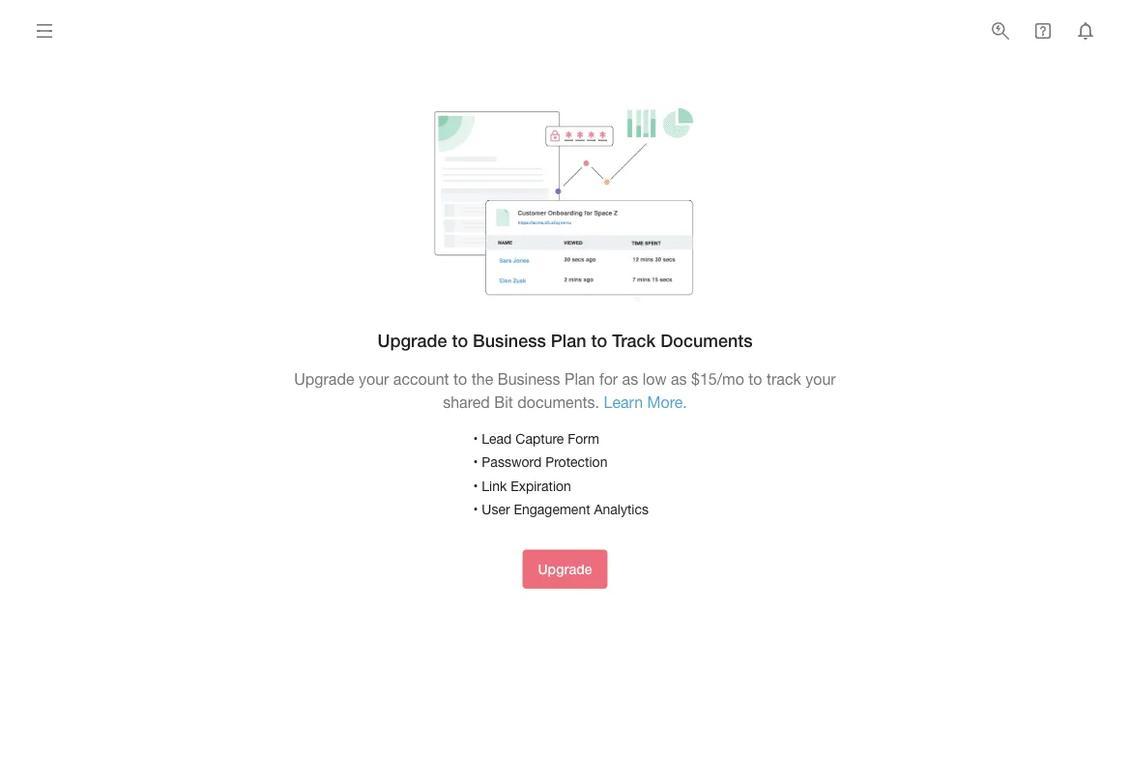 Task type: describe. For each thing, give the bounding box(es) containing it.
shared
[[443, 393, 490, 411]]

password
[[482, 454, 542, 470]]

2 as from the left
[[671, 371, 687, 389]]

3 • from the top
[[473, 478, 478, 494]]

low
[[643, 371, 667, 389]]

upgrade to business plan to track documents
[[378, 330, 753, 351]]

to left the 'track'
[[591, 330, 608, 351]]

more.
[[648, 393, 687, 411]]

learn
[[604, 393, 643, 411]]

2 • from the top
[[473, 454, 478, 470]]

user
[[482, 502, 510, 518]]

documents.
[[518, 393, 600, 411]]

lead
[[482, 431, 512, 446]]

$15/mo
[[692, 371, 745, 389]]

to left track at the right
[[749, 371, 763, 389]]

the
[[472, 371, 494, 389]]

• lead capture form • password protection • link expiration • user engagement analytics
[[473, 431, 649, 518]]

learn more.
[[604, 393, 687, 411]]

1 your from the left
[[359, 371, 389, 389]]

analytics
[[594, 502, 649, 518]]



Task type: vqa. For each thing, say whether or not it's contained in the screenshot.
the right the 'a'
no



Task type: locate. For each thing, give the bounding box(es) containing it.
1 horizontal spatial your
[[806, 371, 836, 389]]

form
[[568, 431, 600, 446]]

upgrade inside upgrade button
[[538, 562, 592, 578]]

your right track at the right
[[806, 371, 836, 389]]

documents
[[661, 330, 753, 351]]

0 horizontal spatial as
[[623, 371, 639, 389]]

• left lead
[[473, 431, 478, 446]]

1 horizontal spatial as
[[671, 371, 687, 389]]

0 horizontal spatial upgrade
[[294, 371, 355, 389]]

protection
[[546, 454, 608, 470]]

to left the in the top left of the page
[[454, 371, 467, 389]]

upgrade for upgrade your account to the business plan for as low as $15/mo to track your shared bit documents.
[[294, 371, 355, 389]]

to
[[452, 330, 468, 351], [591, 330, 608, 351], [454, 371, 467, 389], [749, 371, 763, 389]]

as right for
[[623, 371, 639, 389]]

1 vertical spatial upgrade
[[294, 371, 355, 389]]

• left user
[[473, 502, 478, 518]]

2 horizontal spatial upgrade
[[538, 562, 592, 578]]

plan up upgrade your account to the business plan for as low as $15/mo to track your shared bit documents.
[[551, 330, 587, 351]]

0 vertical spatial plan
[[551, 330, 587, 351]]

capture
[[516, 431, 564, 446]]

upgrade button
[[523, 550, 608, 589]]

business up bit
[[498, 371, 561, 389]]

1 vertical spatial plan
[[565, 371, 595, 389]]

upgrade inside upgrade your account to the business plan for as low as $15/mo to track your shared bit documents.
[[294, 371, 355, 389]]

4 • from the top
[[473, 502, 478, 518]]

1 as from the left
[[623, 371, 639, 389]]

0 horizontal spatial your
[[359, 371, 389, 389]]

as
[[623, 371, 639, 389], [671, 371, 687, 389]]

track
[[767, 371, 802, 389]]

2 vertical spatial upgrade
[[538, 562, 592, 578]]

your
[[359, 371, 389, 389], [806, 371, 836, 389]]

• left link
[[473, 478, 478, 494]]

1 horizontal spatial upgrade
[[378, 330, 447, 351]]

1 vertical spatial business
[[498, 371, 561, 389]]

business up the in the top left of the page
[[473, 330, 546, 351]]

for
[[600, 371, 618, 389]]

bit
[[495, 393, 513, 411]]

business
[[473, 330, 546, 351], [498, 371, 561, 389]]

0 vertical spatial business
[[473, 330, 546, 351]]

upgrade your account to the business plan for as low as $15/mo to track your shared bit documents.
[[294, 371, 836, 411]]

plan
[[551, 330, 587, 351], [565, 371, 595, 389]]

expiration
[[511, 478, 572, 494]]

2 your from the left
[[806, 371, 836, 389]]

plan left for
[[565, 371, 595, 389]]

engagement
[[514, 502, 591, 518]]

to up the shared
[[452, 330, 468, 351]]

account
[[394, 371, 449, 389]]

upgrade for upgrade to business plan to track documents
[[378, 330, 447, 351]]

as right low
[[671, 371, 687, 389]]

link
[[482, 478, 507, 494]]

your left account
[[359, 371, 389, 389]]

• left password at the bottom left
[[473, 454, 478, 470]]

plan inside upgrade your account to the business plan for as low as $15/mo to track your shared bit documents.
[[565, 371, 595, 389]]

1 • from the top
[[473, 431, 478, 446]]

•
[[473, 431, 478, 446], [473, 454, 478, 470], [473, 478, 478, 494], [473, 502, 478, 518]]

business inside upgrade your account to the business plan for as low as $15/mo to track your shared bit documents.
[[498, 371, 561, 389]]

learn more. link
[[604, 393, 687, 411]]

0 vertical spatial upgrade
[[378, 330, 447, 351]]

upgrade
[[378, 330, 447, 351], [294, 371, 355, 389], [538, 562, 592, 578]]

track
[[612, 330, 656, 351]]



